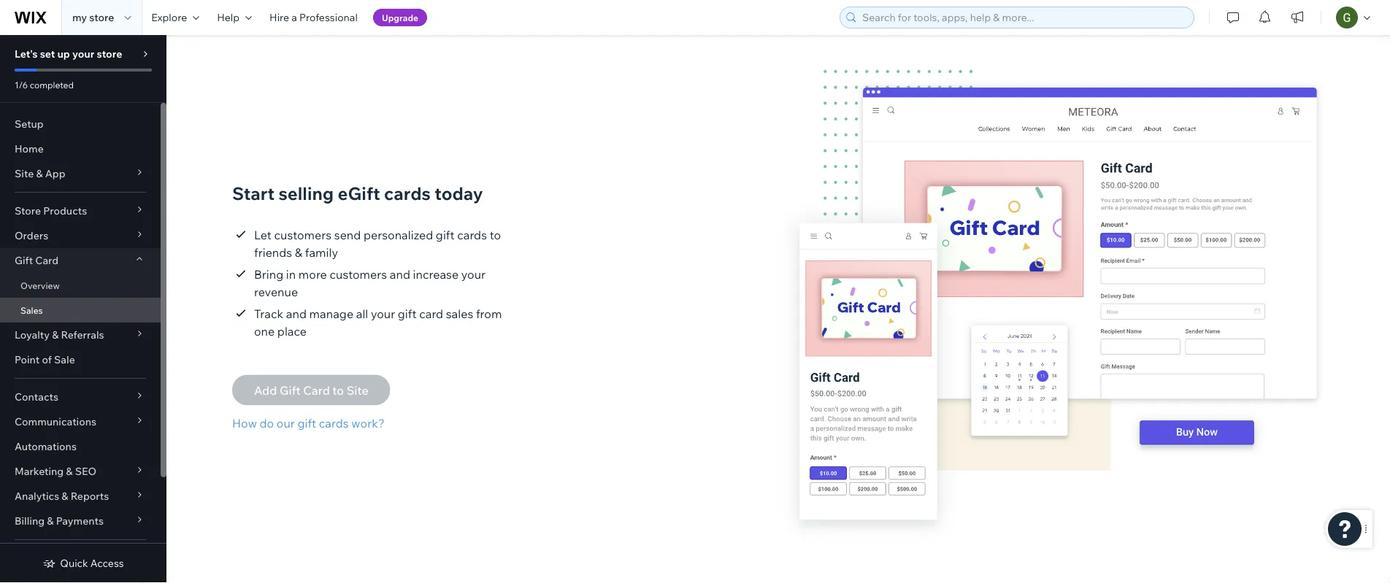 Task type: locate. For each thing, give the bounding box(es) containing it.
1 horizontal spatial gift
[[398, 307, 417, 321]]

1 vertical spatial cards
[[457, 228, 487, 242]]

your right all
[[371, 307, 395, 321]]

0 horizontal spatial and
[[286, 307, 307, 321]]

help
[[217, 11, 240, 24]]

2 horizontal spatial cards
[[457, 228, 487, 242]]

2 vertical spatial cards
[[319, 416, 349, 431]]

one
[[254, 324, 275, 339]]

& for reports
[[62, 490, 68, 503]]

today
[[435, 182, 483, 204]]

bring
[[254, 267, 284, 282]]

store products button
[[0, 199, 161, 224]]

hire
[[270, 11, 289, 24]]

and left increase
[[390, 267, 410, 282]]

and up place at the left bottom of the page
[[286, 307, 307, 321]]

orders button
[[0, 224, 161, 248]]

sidebar element
[[0, 35, 167, 584]]

up
[[57, 47, 70, 60]]

my store
[[72, 11, 114, 24]]

&
[[36, 167, 43, 180], [295, 245, 303, 260], [52, 329, 59, 341], [66, 465, 73, 478], [62, 490, 68, 503], [47, 515, 54, 528]]

& inside "popup button"
[[47, 515, 54, 528]]

send
[[334, 228, 361, 242]]

upgrade button
[[373, 9, 427, 26]]

start
[[232, 182, 275, 204]]

let customers send personalized gift cards to friends & family bring in more customers and increase your revenue track and manage all your gift card sales from one place
[[254, 228, 502, 339]]

contacts button
[[0, 385, 161, 410]]

1 vertical spatial customers
[[330, 267, 387, 282]]

how do our gift cards work? button
[[232, 415, 390, 432]]

1 horizontal spatial and
[[390, 267, 410, 282]]

& right loyalty on the left of page
[[52, 329, 59, 341]]

store right my
[[89, 11, 114, 24]]

& inside popup button
[[36, 167, 43, 180]]

analytics
[[15, 490, 59, 503]]

personalized
[[364, 228, 433, 242]]

cards left to
[[457, 228, 487, 242]]

2 horizontal spatial gift
[[436, 228, 455, 242]]

& for payments
[[47, 515, 54, 528]]

2 vertical spatial your
[[371, 307, 395, 321]]

gift left card
[[398, 307, 417, 321]]

products
[[43, 205, 87, 217]]

& right billing
[[47, 515, 54, 528]]

increase
[[413, 267, 459, 282]]

store products
[[15, 205, 87, 217]]

gift up increase
[[436, 228, 455, 242]]

setup
[[15, 118, 44, 130]]

your inside sidebar element
[[72, 47, 94, 60]]

sales
[[20, 305, 43, 316]]

1 vertical spatial your
[[461, 267, 486, 282]]

1 vertical spatial store
[[97, 47, 122, 60]]

0 vertical spatial gift
[[436, 228, 455, 242]]

referrals
[[61, 329, 104, 341]]

how do our gift cards work?
[[232, 416, 385, 431]]

customers
[[274, 228, 332, 242], [330, 267, 387, 282]]

my
[[72, 11, 87, 24]]

1/6 completed
[[15, 79, 74, 90]]

manage
[[309, 307, 354, 321]]

and
[[390, 267, 410, 282], [286, 307, 307, 321]]

1 horizontal spatial cards
[[384, 182, 431, 204]]

store
[[15, 205, 41, 217]]

cards
[[384, 182, 431, 204], [457, 228, 487, 242], [319, 416, 349, 431]]

store inside sidebar element
[[97, 47, 122, 60]]

set
[[40, 47, 55, 60]]

0 horizontal spatial cards
[[319, 416, 349, 431]]

analytics & reports button
[[0, 484, 161, 509]]

let's set up your store
[[15, 47, 122, 60]]

cards left work?
[[319, 416, 349, 431]]

your right increase
[[461, 267, 486, 282]]

0 horizontal spatial gift
[[298, 416, 316, 431]]

contacts
[[15, 391, 58, 404]]

& left family
[[295, 245, 303, 260]]

& inside popup button
[[52, 329, 59, 341]]

& for seo
[[66, 465, 73, 478]]

hire a professional link
[[261, 0, 367, 35]]

your
[[72, 47, 94, 60], [461, 267, 486, 282], [371, 307, 395, 321]]

egift
[[338, 182, 380, 204]]

marketing & seo
[[15, 465, 96, 478]]

& left seo
[[66, 465, 73, 478]]

your right up
[[72, 47, 94, 60]]

0 horizontal spatial your
[[72, 47, 94, 60]]

gift
[[436, 228, 455, 242], [398, 307, 417, 321], [298, 416, 316, 431]]

0 vertical spatial your
[[72, 47, 94, 60]]

gift right our in the left bottom of the page
[[298, 416, 316, 431]]

store down 'my store'
[[97, 47, 122, 60]]

access
[[90, 557, 124, 570]]

1 horizontal spatial your
[[371, 307, 395, 321]]

completed
[[30, 79, 74, 90]]

a
[[292, 11, 297, 24]]

from
[[476, 307, 502, 321]]

0 vertical spatial and
[[390, 267, 410, 282]]

analytics & reports
[[15, 490, 109, 503]]

do
[[260, 416, 274, 431]]

cards up personalized
[[384, 182, 431, 204]]

0 vertical spatial store
[[89, 11, 114, 24]]

2 vertical spatial gift
[[298, 416, 316, 431]]

loyalty & referrals
[[15, 329, 104, 341]]

overview
[[20, 280, 60, 291]]

marketing & seo button
[[0, 459, 161, 484]]

our
[[277, 416, 295, 431]]

store
[[89, 11, 114, 24], [97, 47, 122, 60]]

customers up family
[[274, 228, 332, 242]]

customers up all
[[330, 267, 387, 282]]

sale
[[54, 354, 75, 366]]

quick access
[[60, 557, 124, 570]]

& left reports
[[62, 490, 68, 503]]

communications button
[[0, 410, 161, 435]]

& right site
[[36, 167, 43, 180]]



Task type: describe. For each thing, give the bounding box(es) containing it.
site
[[15, 167, 34, 180]]

quick access button
[[43, 557, 124, 570]]

start selling egift cards today
[[232, 182, 483, 204]]

marketing
[[15, 465, 64, 478]]

home
[[15, 142, 44, 155]]

automations link
[[0, 435, 161, 459]]

gift card button
[[0, 248, 161, 273]]

billing & payments
[[15, 515, 104, 528]]

hire a professional
[[270, 11, 358, 24]]

point
[[15, 354, 40, 366]]

communications
[[15, 416, 96, 428]]

site & app button
[[0, 161, 161, 186]]

1/6
[[15, 79, 28, 90]]

reports
[[71, 490, 109, 503]]

2 horizontal spatial your
[[461, 267, 486, 282]]

revenue
[[254, 285, 298, 299]]

cards inside button
[[319, 416, 349, 431]]

track
[[254, 307, 284, 321]]

point of sale
[[15, 354, 75, 366]]

point of sale link
[[0, 348, 161, 373]]

home link
[[0, 137, 161, 161]]

card
[[419, 307, 443, 321]]

loyalty
[[15, 329, 50, 341]]

0 vertical spatial customers
[[274, 228, 332, 242]]

to
[[490, 228, 501, 242]]

Search for tools, apps, help & more... field
[[858, 7, 1190, 28]]

of
[[42, 354, 52, 366]]

work?
[[352, 416, 385, 431]]

upgrade
[[382, 12, 419, 23]]

overview link
[[0, 273, 161, 298]]

help button
[[208, 0, 261, 35]]

explore
[[151, 11, 187, 24]]

billing
[[15, 515, 45, 528]]

professional
[[299, 11, 358, 24]]

loyalty & referrals button
[[0, 323, 161, 348]]

setup link
[[0, 112, 161, 137]]

place
[[277, 324, 307, 339]]

in
[[286, 267, 296, 282]]

let
[[254, 228, 272, 242]]

how
[[232, 416, 257, 431]]

gift card
[[15, 254, 59, 267]]

family
[[305, 245, 338, 260]]

card
[[35, 254, 59, 267]]

0 vertical spatial cards
[[384, 182, 431, 204]]

sales
[[446, 307, 474, 321]]

cards inside the let customers send personalized gift cards to friends & family bring in more customers and increase your revenue track and manage all your gift card sales from one place
[[457, 228, 487, 242]]

seo
[[75, 465, 96, 478]]

quick
[[60, 557, 88, 570]]

1 vertical spatial and
[[286, 307, 307, 321]]

payments
[[56, 515, 104, 528]]

let's
[[15, 47, 38, 60]]

more
[[299, 267, 327, 282]]

& for referrals
[[52, 329, 59, 341]]

1 vertical spatial gift
[[398, 307, 417, 321]]

& for app
[[36, 167, 43, 180]]

automations
[[15, 440, 77, 453]]

orders
[[15, 229, 48, 242]]

site & app
[[15, 167, 65, 180]]

billing & payments button
[[0, 509, 161, 534]]

gift inside button
[[298, 416, 316, 431]]

sales link
[[0, 298, 161, 323]]

all
[[356, 307, 368, 321]]

& inside the let customers send personalized gift cards to friends & family bring in more customers and increase your revenue track and manage all your gift card sales from one place
[[295, 245, 303, 260]]

app
[[45, 167, 65, 180]]

selling
[[279, 182, 334, 204]]

gift
[[15, 254, 33, 267]]

friends
[[254, 245, 292, 260]]



Task type: vqa. For each thing, say whether or not it's contained in the screenshot.
Sites
no



